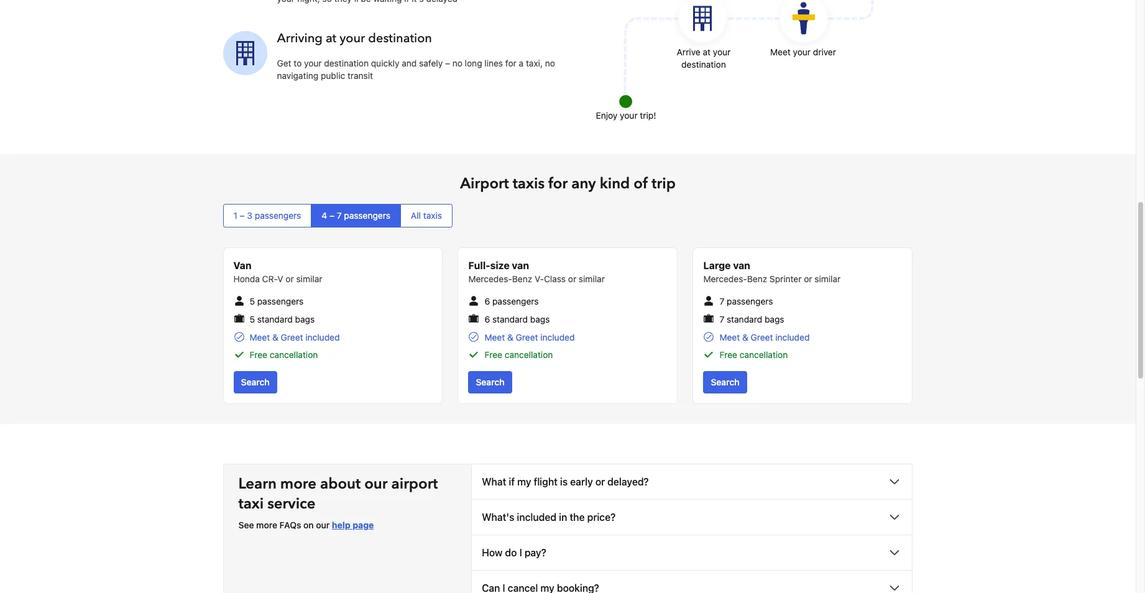 Task type: locate. For each thing, give the bounding box(es) containing it.
destination inside arrive at your destination
[[682, 59, 726, 70]]

5 down 5 passengers
[[250, 314, 255, 325]]

learn more about our airport taxi service see more faqs on our help page
[[239, 474, 438, 531]]

1 horizontal spatial at
[[703, 46, 711, 57]]

– for 1 – 3 passengers
[[240, 210, 245, 221]]

0 vertical spatial 7
[[337, 210, 342, 221]]

6 up 6 standard bags
[[485, 296, 490, 307]]

benz inside 'large van mercedes-benz sprinter or similar'
[[748, 274, 768, 284]]

flight
[[534, 477, 558, 488]]

2 horizontal spatial &
[[743, 332, 749, 343]]

1 mercedes- from the left
[[469, 274, 512, 284]]

public
[[321, 70, 345, 81]]

free down 6 standard bags
[[485, 350, 503, 360]]

taxis right airport
[[513, 173, 545, 194]]

3
[[247, 210, 253, 221]]

2 6 from the top
[[485, 314, 490, 325]]

standard down 7 passengers
[[727, 314, 763, 325]]

passengers for large van
[[727, 296, 774, 307]]

1 horizontal spatial greet
[[516, 332, 538, 343]]

0 horizontal spatial free
[[250, 350, 268, 360]]

full-
[[469, 260, 491, 271]]

3 free cancellation from the left
[[720, 350, 788, 360]]

or inside van honda cr-v or similar
[[286, 274, 294, 284]]

for left any
[[549, 173, 568, 194]]

1 horizontal spatial similar
[[579, 274, 605, 284]]

1 meet & greet included from the left
[[250, 332, 340, 343]]

van right size
[[512, 260, 529, 271]]

search for van
[[476, 377, 505, 388]]

1 horizontal spatial bags
[[531, 314, 550, 325]]

free cancellation for van
[[485, 350, 553, 360]]

or right early
[[596, 477, 605, 488]]

destination up 'public'
[[324, 58, 369, 68]]

trip
[[652, 173, 676, 194]]

2 horizontal spatial meet & greet included
[[720, 332, 810, 343]]

0 horizontal spatial free cancellation
[[250, 350, 318, 360]]

meet & greet included
[[250, 332, 340, 343], [485, 332, 575, 343], [720, 332, 810, 343]]

trip!
[[640, 110, 657, 121]]

your for get to your destination quickly and safely – no long lines for a taxi, no navigating public transit
[[304, 58, 322, 68]]

1 – 3 passengers
[[234, 210, 301, 221]]

2 search button from the left
[[469, 372, 512, 394]]

van
[[512, 260, 529, 271], [734, 260, 751, 271]]

included down "5 standard bags"
[[306, 332, 340, 343]]

3 greet from the left
[[751, 332, 774, 343]]

1 horizontal spatial for
[[549, 173, 568, 194]]

& for van
[[508, 332, 514, 343]]

2 horizontal spatial –
[[445, 58, 450, 68]]

0 horizontal spatial mercedes-
[[469, 274, 512, 284]]

meet & greet included for van
[[485, 332, 575, 343]]

bags down 5 passengers
[[295, 314, 315, 325]]

– right 1
[[240, 210, 245, 221]]

for inside get to your destination quickly and safely – no long lines for a taxi, no navigating public transit
[[506, 58, 517, 68]]

1 horizontal spatial no
[[545, 58, 555, 68]]

5
[[250, 296, 255, 307], [250, 314, 255, 325]]

1 search button from the left
[[234, 372, 277, 394]]

what's included in the price?
[[482, 512, 616, 523]]

– right the safely
[[445, 58, 450, 68]]

mercedes-
[[469, 274, 512, 284], [704, 274, 748, 284]]

greet down 7 standard bags
[[751, 332, 774, 343]]

free down "5 standard bags"
[[250, 350, 268, 360]]

transit
[[348, 70, 373, 81]]

2 greet from the left
[[516, 332, 538, 343]]

7 passengers
[[720, 296, 774, 307]]

included left in
[[517, 512, 557, 523]]

driver
[[814, 46, 837, 57]]

included for van
[[541, 332, 575, 343]]

greet down 6 standard bags
[[516, 332, 538, 343]]

1 benz from the left
[[512, 274, 533, 284]]

destination for get to your destination quickly and safely – no long lines for a taxi, no navigating public transit
[[324, 58, 369, 68]]

for left a
[[506, 58, 517, 68]]

your
[[340, 30, 365, 46], [713, 46, 731, 57], [793, 46, 811, 57], [304, 58, 322, 68], [620, 110, 638, 121]]

similar right class
[[579, 274, 605, 284]]

0 horizontal spatial for
[[506, 58, 517, 68]]

passengers for full-size van
[[493, 296, 539, 307]]

or right class
[[568, 274, 577, 284]]

2 benz from the left
[[748, 274, 768, 284]]

included inside dropdown button
[[517, 512, 557, 523]]

0 horizontal spatial standard
[[257, 314, 293, 325]]

5 down honda
[[250, 296, 255, 307]]

v-
[[535, 274, 544, 284]]

3 free from the left
[[720, 350, 738, 360]]

– inside get to your destination quickly and safely – no long lines for a taxi, no navigating public transit
[[445, 58, 450, 68]]

0 vertical spatial for
[[506, 58, 517, 68]]

our
[[365, 474, 388, 495], [316, 520, 330, 531]]

6 for 6 passengers
[[485, 296, 490, 307]]

your for arrive at your destination
[[713, 46, 731, 57]]

similar right v
[[296, 274, 323, 284]]

2 mercedes- from the left
[[704, 274, 748, 284]]

destination down the arrive
[[682, 59, 726, 70]]

meet down 6 standard bags
[[485, 332, 505, 343]]

2 similar from the left
[[579, 274, 605, 284]]

2 horizontal spatial free cancellation
[[720, 350, 788, 360]]

all
[[411, 210, 421, 221]]

1 horizontal spatial &
[[508, 332, 514, 343]]

meet for mercedes-
[[720, 332, 740, 343]]

7 for 7 passengers
[[720, 296, 725, 307]]

bags down 6 passengers
[[531, 314, 550, 325]]

included down 7 standard bags
[[776, 332, 810, 343]]

benz up 7 passengers
[[748, 274, 768, 284]]

see
[[239, 520, 254, 531]]

any
[[572, 173, 596, 194]]

search button for mercedes-
[[704, 372, 747, 394]]

standard down 6 passengers
[[493, 314, 528, 325]]

7 up 7 standard bags
[[720, 296, 725, 307]]

& down "5 standard bags"
[[272, 332, 279, 343]]

destination up and
[[368, 30, 432, 46]]

– right 4
[[330, 210, 335, 221]]

passengers up 6 standard bags
[[493, 296, 539, 307]]

taxis inside "sort results by" element
[[423, 210, 442, 221]]

passengers up 7 standard bags
[[727, 296, 774, 307]]

benz
[[512, 274, 533, 284], [748, 274, 768, 284]]

what if my flight is early or delayed? button
[[472, 465, 913, 500]]

no
[[453, 58, 463, 68], [545, 58, 555, 68]]

service
[[268, 494, 316, 515]]

your right to
[[304, 58, 322, 68]]

cancellation down 7 standard bags
[[740, 350, 788, 360]]

0 horizontal spatial no
[[453, 58, 463, 68]]

or right 'sprinter'
[[804, 274, 813, 284]]

0 horizontal spatial meet & greet included
[[250, 332, 340, 343]]

2 horizontal spatial free
[[720, 350, 738, 360]]

0 horizontal spatial van
[[512, 260, 529, 271]]

1 bags from the left
[[295, 314, 315, 325]]

3 search from the left
[[711, 377, 740, 388]]

3 standard from the left
[[727, 314, 763, 325]]

at right the arriving
[[326, 30, 337, 46]]

1 cancellation from the left
[[270, 350, 318, 360]]

meet & greet included down "5 standard bags"
[[250, 332, 340, 343]]

0 horizontal spatial search
[[241, 377, 270, 388]]

1 free cancellation from the left
[[250, 350, 318, 360]]

a
[[519, 58, 524, 68]]

3 bags from the left
[[765, 314, 785, 325]]

similar
[[296, 274, 323, 284], [579, 274, 605, 284], [815, 274, 841, 284]]

2 horizontal spatial cancellation
[[740, 350, 788, 360]]

1 search from the left
[[241, 377, 270, 388]]

3 cancellation from the left
[[740, 350, 788, 360]]

& for mercedes-
[[743, 332, 749, 343]]

at right the arrive
[[703, 46, 711, 57]]

1 horizontal spatial free
[[485, 350, 503, 360]]

taxis right "all"
[[423, 210, 442, 221]]

2 van from the left
[[734, 260, 751, 271]]

your inside arrive at your destination
[[713, 46, 731, 57]]

cancellation down 6 standard bags
[[505, 350, 553, 360]]

meet & greet included down 6 standard bags
[[485, 332, 575, 343]]

2 & from the left
[[508, 332, 514, 343]]

navigating
[[277, 70, 319, 81]]

sort results by element
[[223, 204, 914, 228]]

1 horizontal spatial search button
[[469, 372, 512, 394]]

is
[[560, 477, 568, 488]]

0 horizontal spatial greet
[[281, 332, 303, 343]]

help
[[332, 520, 351, 531]]

1 free from the left
[[250, 350, 268, 360]]

1 horizontal spatial search
[[476, 377, 505, 388]]

0 horizontal spatial similar
[[296, 274, 323, 284]]

mercedes- down large
[[704, 274, 748, 284]]

1 & from the left
[[272, 332, 279, 343]]

meet
[[771, 46, 791, 57], [250, 332, 270, 343], [485, 332, 505, 343], [720, 332, 740, 343]]

0 horizontal spatial at
[[326, 30, 337, 46]]

1 vertical spatial 5
[[250, 314, 255, 325]]

1 horizontal spatial free cancellation
[[485, 350, 553, 360]]

3 similar from the left
[[815, 274, 841, 284]]

2 search from the left
[[476, 377, 505, 388]]

free down 7 standard bags
[[720, 350, 738, 360]]

1 horizontal spatial –
[[330, 210, 335, 221]]

2 horizontal spatial bags
[[765, 314, 785, 325]]

2 no from the left
[[545, 58, 555, 68]]

benz left v-
[[512, 274, 533, 284]]

bags down 7 passengers
[[765, 314, 785, 325]]

passengers
[[255, 210, 301, 221], [344, 210, 391, 221], [257, 296, 304, 307], [493, 296, 539, 307], [727, 296, 774, 307]]

0 horizontal spatial –
[[240, 210, 245, 221]]

cancellation down "5 standard bags"
[[270, 350, 318, 360]]

2 free from the left
[[485, 350, 503, 360]]

or
[[286, 274, 294, 284], [568, 274, 577, 284], [804, 274, 813, 284], [596, 477, 605, 488]]

7 down 7 passengers
[[720, 314, 725, 325]]

enjoy your trip!
[[596, 110, 657, 121]]

search for mercedes-
[[711, 377, 740, 388]]

the
[[570, 512, 585, 523]]

or right v
[[286, 274, 294, 284]]

2 horizontal spatial search
[[711, 377, 740, 388]]

your left trip!
[[620, 110, 638, 121]]

0 horizontal spatial bags
[[295, 314, 315, 325]]

search button
[[234, 372, 277, 394], [469, 372, 512, 394], [704, 372, 747, 394]]

0 horizontal spatial more
[[256, 520, 277, 531]]

3 meet & greet included from the left
[[720, 332, 810, 343]]

0 horizontal spatial our
[[316, 520, 330, 531]]

2 horizontal spatial greet
[[751, 332, 774, 343]]

0 vertical spatial 5
[[250, 296, 255, 307]]

meet down 7 standard bags
[[720, 332, 740, 343]]

0 horizontal spatial booking airport taxi image
[[223, 31, 267, 75]]

free cancellation for mercedes-
[[720, 350, 788, 360]]

benz inside the "full-size van mercedes-benz v-class or similar"
[[512, 274, 533, 284]]

long
[[465, 58, 482, 68]]

your right the arrive
[[713, 46, 731, 57]]

meet down "5 standard bags"
[[250, 332, 270, 343]]

0 vertical spatial taxis
[[513, 173, 545, 194]]

your inside get to your destination quickly and safely – no long lines for a taxi, no navigating public transit
[[304, 58, 322, 68]]

mercedes- down size
[[469, 274, 512, 284]]

destination for arriving at your destination
[[368, 30, 432, 46]]

your up transit
[[340, 30, 365, 46]]

taxi
[[239, 494, 264, 515]]

5 standard bags
[[250, 314, 315, 325]]

2 horizontal spatial search button
[[704, 372, 747, 394]]

1 horizontal spatial our
[[365, 474, 388, 495]]

passengers right 3
[[255, 210, 301, 221]]

2 bags from the left
[[531, 314, 550, 325]]

free cancellation for cr-
[[250, 350, 318, 360]]

&
[[272, 332, 279, 343], [508, 332, 514, 343], [743, 332, 749, 343]]

meet left driver
[[771, 46, 791, 57]]

1 van from the left
[[512, 260, 529, 271]]

standard for cr-
[[257, 314, 293, 325]]

& down 7 standard bags
[[743, 332, 749, 343]]

no left long
[[453, 58, 463, 68]]

1 vertical spatial taxis
[[423, 210, 442, 221]]

1 vertical spatial our
[[316, 520, 330, 531]]

similar inside van honda cr-v or similar
[[296, 274, 323, 284]]

booking airport taxi image
[[614, 0, 875, 114], [223, 31, 267, 75]]

3 search button from the left
[[704, 372, 747, 394]]

free for van
[[485, 350, 503, 360]]

2 cancellation from the left
[[505, 350, 553, 360]]

get to your destination quickly and safely – no long lines for a taxi, no navigating public transit
[[277, 58, 555, 81]]

5 passengers
[[250, 296, 304, 307]]

5 for 5 passengers
[[250, 296, 255, 307]]

our right on
[[316, 520, 330, 531]]

more right see
[[256, 520, 277, 531]]

1 5 from the top
[[250, 296, 255, 307]]

standard
[[257, 314, 293, 325], [493, 314, 528, 325], [727, 314, 763, 325]]

free
[[250, 350, 268, 360], [485, 350, 503, 360], [720, 350, 738, 360]]

2 meet & greet included from the left
[[485, 332, 575, 343]]

1 horizontal spatial more
[[280, 474, 317, 495]]

7
[[337, 210, 342, 221], [720, 296, 725, 307], [720, 314, 725, 325]]

meet for cr-
[[250, 332, 270, 343]]

what's
[[482, 512, 515, 523]]

passengers up "5 standard bags"
[[257, 296, 304, 307]]

free cancellation
[[250, 350, 318, 360], [485, 350, 553, 360], [720, 350, 788, 360]]

2 free cancellation from the left
[[485, 350, 553, 360]]

1 horizontal spatial benz
[[748, 274, 768, 284]]

in
[[559, 512, 568, 523]]

1 horizontal spatial meet & greet included
[[485, 332, 575, 343]]

van right large
[[734, 260, 751, 271]]

6 down 6 passengers
[[485, 314, 490, 325]]

1 horizontal spatial mercedes-
[[704, 274, 748, 284]]

free cancellation down "5 standard bags"
[[250, 350, 318, 360]]

1 horizontal spatial taxis
[[513, 173, 545, 194]]

2 horizontal spatial standard
[[727, 314, 763, 325]]

–
[[445, 58, 450, 68], [240, 210, 245, 221], [330, 210, 335, 221]]

our right the about
[[365, 474, 388, 495]]

2 standard from the left
[[493, 314, 528, 325]]

cancellation
[[270, 350, 318, 360], [505, 350, 553, 360], [740, 350, 788, 360]]

1 vertical spatial 7
[[720, 296, 725, 307]]

price?
[[588, 512, 616, 523]]

& down 6 standard bags
[[508, 332, 514, 343]]

to
[[294, 58, 302, 68]]

1 horizontal spatial cancellation
[[505, 350, 553, 360]]

1 greet from the left
[[281, 332, 303, 343]]

1 standard from the left
[[257, 314, 293, 325]]

free cancellation down 7 standard bags
[[720, 350, 788, 360]]

faqs
[[280, 520, 301, 531]]

0 horizontal spatial &
[[272, 332, 279, 343]]

7 standard bags
[[720, 314, 785, 325]]

free cancellation down 6 standard bags
[[485, 350, 553, 360]]

1 horizontal spatial van
[[734, 260, 751, 271]]

0 vertical spatial 6
[[485, 296, 490, 307]]

included
[[306, 332, 340, 343], [541, 332, 575, 343], [776, 332, 810, 343], [517, 512, 557, 523]]

meet & greet included down 7 standard bags
[[720, 332, 810, 343]]

more right learn
[[280, 474, 317, 495]]

0 horizontal spatial taxis
[[423, 210, 442, 221]]

what's included in the price? button
[[472, 500, 913, 535]]

destination inside get to your destination quickly and safely – no long lines for a taxi, no navigating public transit
[[324, 58, 369, 68]]

6
[[485, 296, 490, 307], [485, 314, 490, 325]]

no right taxi,
[[545, 58, 555, 68]]

similar right 'sprinter'
[[815, 274, 841, 284]]

1 similar from the left
[[296, 274, 323, 284]]

at inside arrive at your destination
[[703, 46, 711, 57]]

6 for 6 standard bags
[[485, 314, 490, 325]]

greet down "5 standard bags"
[[281, 332, 303, 343]]

standard down 5 passengers
[[257, 314, 293, 325]]

1 horizontal spatial standard
[[493, 314, 528, 325]]

what
[[482, 477, 507, 488]]

at
[[326, 30, 337, 46], [703, 46, 711, 57]]

for
[[506, 58, 517, 68], [549, 173, 568, 194]]

more
[[280, 474, 317, 495], [256, 520, 277, 531]]

1 6 from the top
[[485, 296, 490, 307]]

about
[[320, 474, 361, 495]]

0 vertical spatial our
[[365, 474, 388, 495]]

0 horizontal spatial benz
[[512, 274, 533, 284]]

7 right 4
[[337, 210, 342, 221]]

2 vertical spatial 7
[[720, 314, 725, 325]]

pay?
[[525, 548, 547, 559]]

2 5 from the top
[[250, 314, 255, 325]]

1 vertical spatial 6
[[485, 314, 490, 325]]

1
[[234, 210, 238, 221]]

– for 4 – 7 passengers
[[330, 210, 335, 221]]

3 & from the left
[[743, 332, 749, 343]]

included down 6 standard bags
[[541, 332, 575, 343]]

2 horizontal spatial similar
[[815, 274, 841, 284]]

0 horizontal spatial search button
[[234, 372, 277, 394]]

quickly
[[371, 58, 400, 68]]

0 horizontal spatial cancellation
[[270, 350, 318, 360]]

cancellation for van
[[505, 350, 553, 360]]



Task type: describe. For each thing, give the bounding box(es) containing it.
search for cr-
[[241, 377, 270, 388]]

or inside 'large van mercedes-benz sprinter or similar'
[[804, 274, 813, 284]]

6 standard bags
[[485, 314, 550, 325]]

lines
[[485, 58, 503, 68]]

of
[[634, 173, 648, 194]]

arrive at your destination
[[677, 46, 731, 70]]

similar inside the "full-size van mercedes-benz v-class or similar"
[[579, 274, 605, 284]]

1 horizontal spatial booking airport taxi image
[[614, 0, 875, 114]]

or inside the "full-size van mercedes-benz v-class or similar"
[[568, 274, 577, 284]]

passengers for van
[[257, 296, 304, 307]]

taxis for airport
[[513, 173, 545, 194]]

at for arriving
[[326, 30, 337, 46]]

on
[[304, 520, 314, 531]]

large van mercedes-benz sprinter or similar
[[704, 260, 841, 284]]

greet for cr-
[[281, 332, 303, 343]]

v
[[278, 274, 283, 284]]

7 for 7 standard bags
[[720, 314, 725, 325]]

taxi,
[[526, 58, 543, 68]]

free for mercedes-
[[720, 350, 738, 360]]

airport
[[392, 474, 438, 495]]

if
[[509, 477, 515, 488]]

van inside the "full-size van mercedes-benz v-class or similar"
[[512, 260, 529, 271]]

meet & greet included for mercedes-
[[720, 332, 810, 343]]

class
[[544, 274, 566, 284]]

my
[[518, 477, 532, 488]]

early
[[571, 477, 593, 488]]

similar inside 'large van mercedes-benz sprinter or similar'
[[815, 274, 841, 284]]

taxis for all
[[423, 210, 442, 221]]

destination for arrive at your destination
[[682, 59, 726, 70]]

honda
[[234, 274, 260, 284]]

search button for van
[[469, 372, 512, 394]]

at for arrive
[[703, 46, 711, 57]]

what if my flight is early or delayed?
[[482, 477, 649, 488]]

greet for van
[[516, 332, 538, 343]]

how do i pay?
[[482, 548, 547, 559]]

included for cr-
[[306, 332, 340, 343]]

mercedes- inside the "full-size van mercedes-benz v-class or similar"
[[469, 274, 512, 284]]

how
[[482, 548, 503, 559]]

cr-
[[262, 274, 278, 284]]

learn
[[239, 474, 277, 495]]

1 vertical spatial more
[[256, 520, 277, 531]]

standard for mercedes-
[[727, 314, 763, 325]]

4 – 7 passengers
[[322, 210, 391, 221]]

search button for cr-
[[234, 372, 277, 394]]

your for arriving at your destination
[[340, 30, 365, 46]]

how do i pay? button
[[472, 536, 913, 571]]

& for cr-
[[272, 332, 279, 343]]

van honda cr-v or similar
[[234, 260, 323, 284]]

1 no from the left
[[453, 58, 463, 68]]

free for cr-
[[250, 350, 268, 360]]

page
[[353, 520, 374, 531]]

meet & greet included for cr-
[[250, 332, 340, 343]]

size
[[491, 260, 510, 271]]

meet for van
[[485, 332, 505, 343]]

bags for mercedes-
[[765, 314, 785, 325]]

cancellation for mercedes-
[[740, 350, 788, 360]]

5 for 5 standard bags
[[250, 314, 255, 325]]

0 vertical spatial more
[[280, 474, 317, 495]]

i
[[520, 548, 522, 559]]

arriving at your destination
[[277, 30, 432, 46]]

help page link
[[332, 520, 374, 531]]

van
[[234, 260, 252, 271]]

sprinter
[[770, 274, 802, 284]]

greet for mercedes-
[[751, 332, 774, 343]]

van inside 'large van mercedes-benz sprinter or similar'
[[734, 260, 751, 271]]

arriving
[[277, 30, 323, 46]]

kind
[[600, 173, 630, 194]]

meet your driver
[[771, 46, 837, 57]]

full-size van mercedes-benz v-class or similar
[[469, 260, 605, 284]]

arrive
[[677, 46, 701, 57]]

7 inside "sort results by" element
[[337, 210, 342, 221]]

airport taxis for any kind of trip
[[460, 173, 676, 194]]

large
[[704, 260, 731, 271]]

passengers right 4
[[344, 210, 391, 221]]

cancellation for cr-
[[270, 350, 318, 360]]

or inside dropdown button
[[596, 477, 605, 488]]

standard for van
[[493, 314, 528, 325]]

all taxis
[[411, 210, 442, 221]]

safely
[[419, 58, 443, 68]]

get
[[277, 58, 291, 68]]

4
[[322, 210, 327, 221]]

enjoy
[[596, 110, 618, 121]]

your left driver
[[793, 46, 811, 57]]

do
[[505, 548, 517, 559]]

included for mercedes-
[[776, 332, 810, 343]]

6 passengers
[[485, 296, 539, 307]]

1 vertical spatial for
[[549, 173, 568, 194]]

delayed?
[[608, 477, 649, 488]]

bags for cr-
[[295, 314, 315, 325]]

bags for van
[[531, 314, 550, 325]]

mercedes- inside 'large van mercedes-benz sprinter or similar'
[[704, 274, 748, 284]]

airport
[[460, 173, 509, 194]]

and
[[402, 58, 417, 68]]



Task type: vqa. For each thing, say whether or not it's contained in the screenshot.


